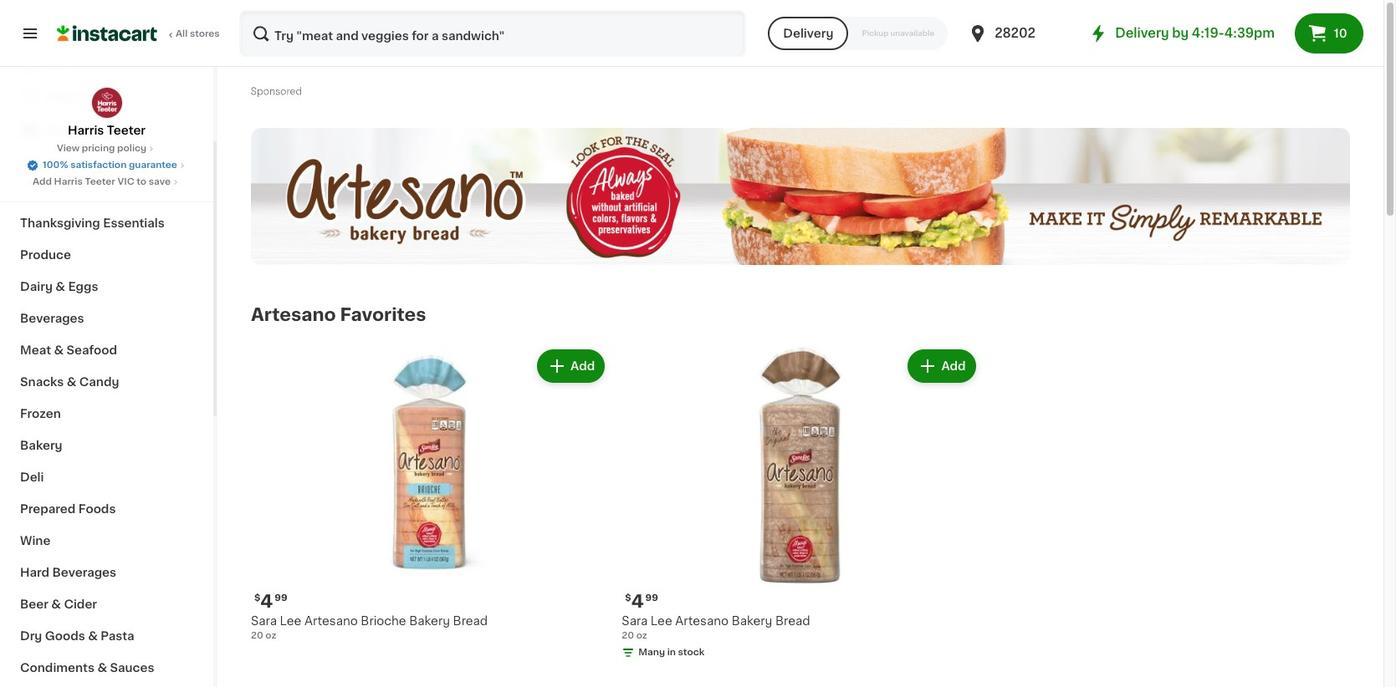 Task type: locate. For each thing, give the bounding box(es) containing it.
beverages link
[[10, 303, 203, 335]]

bread
[[453, 616, 488, 627], [775, 616, 810, 627]]

2 lee from the left
[[651, 616, 672, 627]]

1 vertical spatial harris
[[54, 177, 83, 187]]

sara inside sara lee artesano bakery bread 20 oz
[[622, 616, 648, 627]]

2 horizontal spatial bakery
[[732, 616, 773, 627]]

28202 button
[[968, 10, 1068, 57]]

thanksgiving essentials
[[20, 218, 165, 229]]

0 horizontal spatial delivery
[[783, 28, 834, 39]]

2 sara from the left
[[622, 616, 648, 627]]

teeter down satisfaction
[[85, 177, 115, 187]]

beverages up cider
[[52, 567, 116, 579]]

1 4 from the left
[[260, 593, 273, 611]]

pricing
[[82, 144, 115, 153]]

& left 'eggs'
[[55, 281, 65, 293]]

harris up pricing
[[68, 125, 104, 136]]

add button
[[539, 351, 603, 381], [910, 351, 974, 381]]

& for meat
[[54, 345, 64, 356]]

2 add button from the left
[[910, 351, 974, 381]]

bread inside sara lee artesano bakery bread 20 oz
[[775, 616, 810, 627]]

1 horizontal spatial add
[[571, 361, 595, 372]]

recipes link
[[10, 114, 203, 147]]

bakery
[[20, 440, 62, 452], [409, 616, 450, 627], [732, 616, 773, 627]]

beverages inside hard beverages link
[[52, 567, 116, 579]]

1 oz from the left
[[265, 631, 276, 641]]

& inside 'link'
[[51, 599, 61, 611]]

condiments & sauces
[[20, 663, 154, 674]]

1 $ 4 99 from the left
[[254, 593, 287, 611]]

artesano inside sara lee artesano bakery bread 20 oz
[[675, 616, 729, 627]]

snacks & candy
[[20, 376, 119, 388]]

28202
[[995, 27, 1036, 39]]

20 inside sara lee artesano brioche bakery bread 20 oz
[[251, 631, 263, 641]]

1 vertical spatial beverages
[[52, 567, 116, 579]]

meat & seafood link
[[10, 335, 203, 366]]

dairy & eggs
[[20, 281, 98, 293]]

prepared
[[20, 504, 76, 515]]

delivery for delivery
[[783, 28, 834, 39]]

delivery button
[[768, 17, 849, 50]]

& for dairy
[[55, 281, 65, 293]]

1 horizontal spatial 4
[[631, 593, 644, 611]]

delivery for delivery by 4:19-4:39pm
[[1115, 27, 1169, 39]]

$ 4 99 for sara lee artesano bakery bread
[[625, 593, 658, 611]]

essentials
[[103, 218, 165, 229]]

1 add button from the left
[[539, 351, 603, 381]]

view pricing policy
[[57, 144, 146, 153]]

0 horizontal spatial sara
[[251, 616, 277, 627]]

lee inside sara lee artesano bakery bread 20 oz
[[651, 616, 672, 627]]

& left candy
[[67, 376, 76, 388]]

teeter
[[107, 125, 146, 136], [85, 177, 115, 187]]

None search field
[[239, 10, 746, 57]]

1 99 from the left
[[275, 594, 287, 603]]

thanksgiving
[[20, 218, 100, 229]]

delivery
[[1115, 27, 1169, 39], [783, 28, 834, 39]]

& right beer
[[51, 599, 61, 611]]

produce link
[[10, 239, 203, 271]]

artesano inside sara lee artesano brioche bakery bread 20 oz
[[304, 616, 358, 627]]

1 bread from the left
[[453, 616, 488, 627]]

beer & cider
[[20, 599, 97, 611]]

seafood
[[67, 345, 117, 356]]

harris down lists
[[54, 177, 83, 187]]

2 horizontal spatial add
[[942, 361, 966, 372]]

$
[[254, 594, 260, 603], [625, 594, 631, 603]]

sara
[[251, 616, 277, 627], [622, 616, 648, 627]]

hard
[[20, 567, 49, 579]]

0 horizontal spatial $
[[254, 594, 260, 603]]

4:39pm
[[1225, 27, 1275, 39]]

foods
[[78, 504, 116, 515]]

& for beer
[[51, 599, 61, 611]]

buy it again
[[47, 91, 118, 103]]

0 horizontal spatial lee
[[280, 616, 302, 627]]

beverages inside 'beverages' link
[[20, 313, 84, 325]]

to
[[137, 177, 146, 187]]

1 horizontal spatial lee
[[651, 616, 672, 627]]

1 horizontal spatial sara
[[622, 616, 648, 627]]

sara inside sara lee artesano brioche bakery bread 20 oz
[[251, 616, 277, 627]]

& right meat
[[54, 345, 64, 356]]

1 lee from the left
[[280, 616, 302, 627]]

20
[[251, 631, 263, 641], [622, 631, 634, 641]]

delivery by 4:19-4:39pm link
[[1089, 23, 1275, 44]]

& left pasta
[[88, 631, 98, 643]]

0 horizontal spatial $ 4 99
[[254, 593, 287, 611]]

0 horizontal spatial bread
[[453, 616, 488, 627]]

snacks & candy link
[[10, 366, 203, 398]]

condiments & sauces link
[[10, 653, 203, 684]]

harris
[[68, 125, 104, 136], [54, 177, 83, 187]]

99
[[275, 594, 287, 603], [646, 594, 658, 603]]

Search field
[[241, 12, 745, 55]]

2 4 from the left
[[631, 593, 644, 611]]

recipes
[[47, 125, 96, 136]]

favorites
[[340, 306, 426, 323]]

0 horizontal spatial oz
[[265, 631, 276, 641]]

0 horizontal spatial 4
[[260, 593, 273, 611]]

1 horizontal spatial delivery
[[1115, 27, 1169, 39]]

4
[[260, 593, 273, 611], [631, 593, 644, 611]]

100% satisfaction guarantee button
[[26, 156, 187, 172]]

2 oz from the left
[[636, 631, 647, 641]]

1 horizontal spatial bakery
[[409, 616, 450, 627]]

1 20 from the left
[[251, 631, 263, 641]]

add for sara lee artesano brioche bakery bread
[[571, 361, 595, 372]]

99 for sara lee artesano brioche bakery bread
[[275, 594, 287, 603]]

hard beverages link
[[10, 557, 203, 589]]

1 horizontal spatial oz
[[636, 631, 647, 641]]

0 horizontal spatial add button
[[539, 351, 603, 381]]

bakery inside sara lee artesano bakery bread 20 oz
[[732, 616, 773, 627]]

2 $ from the left
[[625, 594, 631, 603]]

delivery inside 'button'
[[783, 28, 834, 39]]

0 vertical spatial beverages
[[20, 313, 84, 325]]

oz
[[265, 631, 276, 641], [636, 631, 647, 641]]

meat & seafood
[[20, 345, 117, 356]]

1 horizontal spatial $ 4 99
[[625, 593, 658, 611]]

0 vertical spatial teeter
[[107, 125, 146, 136]]

2 bread from the left
[[775, 616, 810, 627]]

beverages
[[20, 313, 84, 325], [52, 567, 116, 579]]

& left sauces
[[97, 663, 107, 674]]

instacart logo image
[[57, 23, 157, 44]]

1 horizontal spatial 20
[[622, 631, 634, 641]]

add for sara lee artesano bakery bread
[[942, 361, 966, 372]]

2 20 from the left
[[622, 631, 634, 641]]

10 button
[[1295, 13, 1364, 54]]

guarantee
[[129, 161, 177, 170]]

1 horizontal spatial add button
[[910, 351, 974, 381]]

1 horizontal spatial $
[[625, 594, 631, 603]]

wine link
[[10, 525, 203, 557]]

& for snacks
[[67, 376, 76, 388]]

1 sara from the left
[[251, 616, 277, 627]]

sara for brioche
[[251, 616, 277, 627]]

0 horizontal spatial 20
[[251, 631, 263, 641]]

candy
[[79, 376, 119, 388]]

2 $ 4 99 from the left
[[625, 593, 658, 611]]

meat
[[20, 345, 51, 356]]

all stores
[[176, 29, 220, 38]]

beverages down dairy & eggs
[[20, 313, 84, 325]]

1 horizontal spatial 99
[[646, 594, 658, 603]]

2 99 from the left
[[646, 594, 658, 603]]

1 $ from the left
[[254, 594, 260, 603]]

20 inside sara lee artesano bakery bread 20 oz
[[622, 631, 634, 641]]

all
[[176, 29, 188, 38]]

teeter up policy
[[107, 125, 146, 136]]

dry
[[20, 631, 42, 643]]

1 horizontal spatial bread
[[775, 616, 810, 627]]

cider
[[64, 599, 97, 611]]

lee inside sara lee artesano brioche bakery bread 20 oz
[[280, 616, 302, 627]]

$ 4 99
[[254, 593, 287, 611], [625, 593, 658, 611]]

0 horizontal spatial 99
[[275, 594, 287, 603]]



Task type: vqa. For each thing, say whether or not it's contained in the screenshot.
mi
no



Task type: describe. For each thing, give the bounding box(es) containing it.
thanksgiving essentials link
[[10, 207, 203, 239]]

goods
[[45, 631, 85, 643]]

vic
[[117, 177, 134, 187]]

lists link
[[10, 147, 203, 181]]

sara lee artesano bakery bread 20 oz
[[622, 616, 810, 641]]

lee for brioche
[[280, 616, 302, 627]]

0 vertical spatial harris
[[68, 125, 104, 136]]

$ for sara lee artesano bakery bread
[[625, 594, 631, 603]]

sara lee artesano brioche bakery bread 20 oz
[[251, 616, 488, 641]]

deli link
[[10, 462, 203, 494]]

again
[[85, 91, 118, 103]]

buy it again link
[[10, 80, 203, 114]]

dairy & eggs link
[[10, 271, 203, 303]]

deli
[[20, 472, 44, 484]]

condiments
[[20, 663, 95, 674]]

bread inside sara lee artesano brioche bakery bread 20 oz
[[453, 616, 488, 627]]

add button for sara lee artesano bakery bread
[[910, 351, 974, 381]]

add button for sara lee artesano brioche bakery bread
[[539, 351, 603, 381]]

100%
[[43, 161, 68, 170]]

policy
[[117, 144, 146, 153]]

delivery by 4:19-4:39pm
[[1115, 27, 1275, 39]]

shop
[[47, 58, 78, 69]]

sponsored image
[[251, 87, 302, 97]]

oz inside sara lee artesano brioche bakery bread 20 oz
[[265, 631, 276, 641]]

beer
[[20, 599, 48, 611]]

dry goods & pasta link
[[10, 621, 203, 653]]

& for condiments
[[97, 663, 107, 674]]

oz inside sara lee artesano bakery bread 20 oz
[[636, 631, 647, 641]]

produce
[[20, 249, 71, 261]]

beer & cider link
[[10, 589, 203, 621]]

100% satisfaction guarantee
[[43, 161, 177, 170]]

10
[[1334, 28, 1347, 39]]

stores
[[190, 29, 220, 38]]

dry goods & pasta
[[20, 631, 134, 643]]

view
[[57, 144, 80, 153]]

all stores link
[[57, 10, 221, 57]]

in
[[667, 648, 676, 657]]

4:19-
[[1192, 27, 1225, 39]]

add harris teeter vic to save link
[[33, 176, 181, 189]]

dairy
[[20, 281, 53, 293]]

0 horizontal spatial add
[[33, 177, 52, 187]]

service type group
[[768, 17, 948, 50]]

sara for bakery
[[622, 616, 648, 627]]

pasta
[[101, 631, 134, 643]]

harris teeter logo image
[[91, 87, 123, 119]]

frozen
[[20, 408, 61, 420]]

hard beverages
[[20, 567, 116, 579]]

it
[[73, 91, 82, 103]]

bakery inside sara lee artesano brioche bakery bread 20 oz
[[409, 616, 450, 627]]

artesano for 20
[[675, 616, 729, 627]]

$ 4 99 for sara lee artesano brioche bakery bread
[[254, 593, 287, 611]]

lee for bakery
[[651, 616, 672, 627]]

view pricing policy link
[[57, 142, 157, 156]]

add harris teeter vic to save
[[33, 177, 171, 187]]

4 for sara lee artesano bakery bread
[[631, 593, 644, 611]]

prepared foods link
[[10, 494, 203, 525]]

1 vertical spatial teeter
[[85, 177, 115, 187]]

lists
[[47, 158, 76, 170]]

shop link
[[10, 47, 203, 80]]

many in stock
[[639, 648, 705, 657]]

sauces
[[110, 663, 154, 674]]

frozen link
[[10, 398, 203, 430]]

99 for sara lee artesano bakery bread
[[646, 594, 658, 603]]

by
[[1172, 27, 1189, 39]]

wine
[[20, 535, 51, 547]]

harris teeter link
[[68, 87, 146, 139]]

4 for sara lee artesano brioche bakery bread
[[260, 593, 273, 611]]

harris teeter
[[68, 125, 146, 136]]

bakery link
[[10, 430, 203, 462]]

0 horizontal spatial bakery
[[20, 440, 62, 452]]

prepared foods
[[20, 504, 116, 515]]

artesano favorites
[[251, 306, 426, 323]]

satisfaction
[[70, 161, 127, 170]]

snacks
[[20, 376, 64, 388]]

save
[[149, 177, 171, 187]]

page 1 of 1 group
[[251, 346, 1350, 663]]

brioche
[[361, 616, 406, 627]]

artesano for bread
[[304, 616, 358, 627]]

$ for sara lee artesano brioche bakery bread
[[254, 594, 260, 603]]

stock
[[678, 648, 705, 657]]

buy
[[47, 91, 71, 103]]

many
[[639, 648, 665, 657]]

eggs
[[68, 281, 98, 293]]

artesano bakery bread - make it simply remarkable image
[[251, 128, 1350, 265]]



